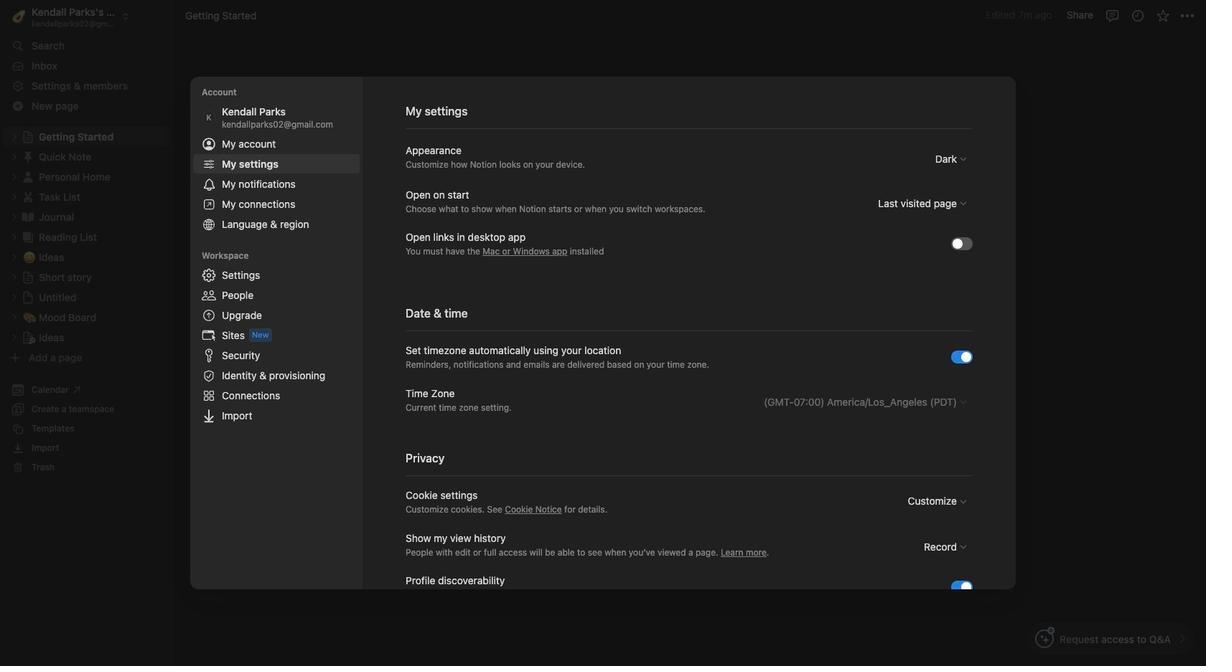 Task type: vqa. For each thing, say whether or not it's contained in the screenshot.
4th Open image from the top "Change page icon"
no



Task type: describe. For each thing, give the bounding box(es) containing it.
comments image
[[1105, 8, 1120, 23]]

updates image
[[1130, 8, 1145, 23]]

🥑 image
[[12, 7, 26, 25]]



Task type: locate. For each thing, give the bounding box(es) containing it.
favorite image
[[1156, 8, 1170, 23]]

👉 image
[[437, 451, 451, 470]]

👋 image
[[437, 158, 451, 177]]



